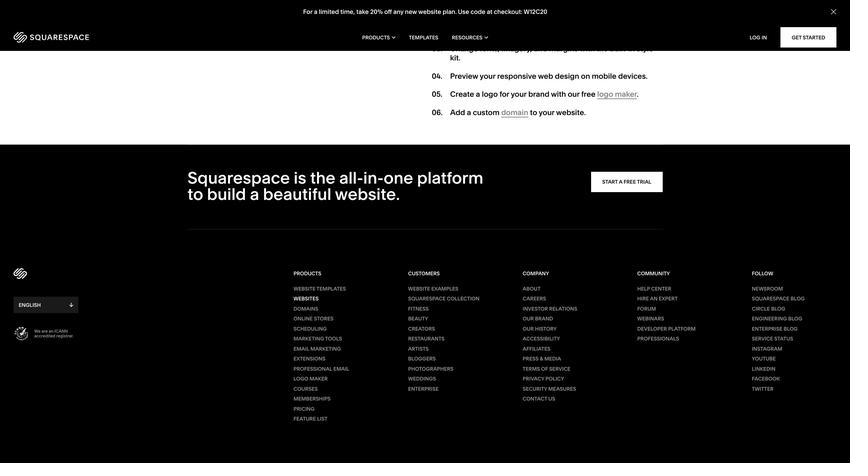 Task type: vqa. For each thing, say whether or not it's contained in the screenshot.
Business
no



Task type: locate. For each thing, give the bounding box(es) containing it.
logo left the for
[[482, 90, 498, 99]]

enterprise
[[752, 326, 783, 332], [408, 386, 439, 392]]

products up website templates
[[294, 270, 322, 277]]

the inside squarespace is the all‑in‑one platform to build a beautiful website.
[[310, 168, 336, 188]]

blog down newsroom link
[[791, 296, 805, 302]]

squarespace inside squarespace collection "link"
[[408, 296, 446, 302]]

the right is
[[310, 168, 336, 188]]

1 vertical spatial to
[[188, 184, 203, 204]]

youtube link
[[752, 356, 837, 362]]

memberships link
[[294, 396, 378, 402]]

email marketing
[[294, 346, 341, 352]]

website templates
[[294, 286, 346, 292]]

brand
[[535, 316, 553, 322]]

blog inside engineering blog link
[[789, 316, 803, 322]]

your right preview
[[480, 72, 496, 81]]

logo
[[294, 376, 309, 382]]

photographers link
[[408, 366, 493, 372]]

take
[[356, 8, 369, 16]]

1 horizontal spatial enterprise
[[752, 326, 783, 332]]

resources button
[[452, 24, 488, 51]]

newsroom
[[752, 286, 784, 292]]

help center link
[[638, 286, 722, 292]]

1 vertical spatial templates
[[317, 286, 346, 292]]

0 horizontal spatial your
[[480, 72, 496, 81]]

hire an expert
[[638, 296, 678, 302]]

terms
[[523, 366, 540, 372]]

professionals
[[638, 336, 680, 342]]

0 vertical spatial the
[[597, 44, 608, 53]]

forum
[[638, 306, 657, 312]]

1 horizontal spatial to
[[530, 108, 538, 117]]

2 vertical spatial your
[[539, 108, 555, 117]]

enterprise down weddings
[[408, 386, 439, 392]]

fitness link
[[408, 306, 493, 312]]

0 vertical spatial service
[[752, 336, 774, 342]]

0 vertical spatial squarespace logo link
[[14, 32, 178, 43]]

beauty
[[408, 316, 428, 322]]

email up extensions at the left bottom
[[294, 346, 310, 352]]

email marketing link
[[294, 346, 378, 352]]

0 vertical spatial squarespace logo image
[[14, 32, 89, 43]]

to left build
[[188, 184, 203, 204]]

1 vertical spatial squarespace logo image
[[14, 268, 27, 279]]

logo right the free
[[598, 90, 614, 99]]

add
[[450, 108, 465, 117]]

our history
[[523, 326, 557, 332]]

0 vertical spatial website.
[[557, 108, 586, 117]]

policy
[[546, 376, 565, 382]]

products inside 'button'
[[362, 34, 390, 41]]

terms of service
[[523, 366, 571, 372]]

a right build
[[250, 184, 259, 204]]

1 website from the left
[[294, 286, 316, 292]]

is
[[294, 168, 307, 188]]

security measures link
[[523, 386, 608, 392]]

templates up websites link
[[317, 286, 346, 292]]

hire
[[638, 296, 649, 302]]

1 horizontal spatial with
[[580, 44, 595, 53]]

our
[[568, 90, 580, 99]]

domains link
[[294, 306, 378, 312]]

your right the for
[[511, 90, 527, 99]]

1 horizontal spatial logo
[[598, 90, 614, 99]]

logo maker link
[[294, 376, 378, 382]]

service up the instagram
[[752, 336, 774, 342]]

a left free
[[619, 179, 623, 185]]

preview
[[450, 72, 479, 81]]

0 vertical spatial templates
[[409, 34, 439, 41]]

domains
[[294, 306, 319, 312]]

email down extensions "link"
[[334, 366, 350, 372]]

0 vertical spatial to
[[530, 108, 538, 117]]

service
[[752, 336, 774, 342], [550, 366, 571, 372]]

w12c20
[[524, 8, 548, 16]]

2 squarespace logo link from the top
[[14, 267, 294, 280]]

0 horizontal spatial logo
[[482, 90, 498, 99]]

0 horizontal spatial enterprise
[[408, 386, 439, 392]]

instagram link
[[752, 346, 837, 352]]

0 horizontal spatial templates
[[317, 286, 346, 292]]

community
[[638, 270, 670, 277]]

the inside change fonts, imagery, and margins with the built-in style kit.
[[597, 44, 608, 53]]

accessibility link
[[523, 336, 608, 342]]

0 vertical spatial products
[[362, 34, 390, 41]]

a for add
[[467, 108, 471, 117]]

pricing link
[[294, 406, 378, 412]]

facebook
[[752, 376, 780, 382]]

0 vertical spatial your
[[480, 72, 496, 81]]

collection
[[447, 296, 480, 302]]

enterprise for enterprise "link"
[[408, 386, 439, 392]]

blog inside "circle blog" link
[[772, 306, 786, 312]]

enterprise inside "link"
[[408, 386, 439, 392]]

squarespace inside squarespace is the all‑in‑one platform to build a beautiful website.
[[188, 168, 290, 188]]

marketing down tools
[[311, 346, 341, 352]]

expert
[[659, 296, 678, 302]]

squarespace inside the "squarespace blog" link
[[752, 296, 790, 302]]

youtube
[[752, 356, 776, 362]]

1 squarespace logo image from the top
[[14, 32, 89, 43]]

2 website from the left
[[408, 286, 430, 292]]

feature list link
[[294, 416, 378, 422]]

1 vertical spatial the
[[310, 168, 336, 188]]

1 vertical spatial our
[[523, 326, 534, 332]]

contact us
[[523, 396, 556, 402]]

hire an expert link
[[638, 296, 722, 302]]

1 horizontal spatial website
[[408, 286, 430, 292]]

0 vertical spatial our
[[523, 316, 534, 322]]

a inside squarespace is the all‑in‑one platform to build a beautiful website.
[[250, 184, 259, 204]]

engineering blog link
[[752, 316, 837, 322]]

get started
[[792, 34, 826, 41]]

squarespace blog link
[[752, 296, 837, 302]]

our down 'our brand'
[[523, 326, 534, 332]]

facebook link
[[752, 376, 837, 382]]

website up websites
[[294, 286, 316, 292]]

forum link
[[638, 306, 722, 312]]

0 horizontal spatial website
[[294, 286, 316, 292]]

blog for squarespace blog
[[791, 296, 805, 302]]

custom
[[473, 108, 500, 117]]

our down investor
[[523, 316, 534, 322]]

blog inside enterprise blog link
[[784, 326, 798, 332]]

limited
[[319, 8, 339, 16]]

start
[[603, 179, 618, 185]]

our brand link
[[523, 316, 608, 322]]

the left built-
[[597, 44, 608, 53]]

0 horizontal spatial with
[[551, 90, 566, 99]]

1 horizontal spatial email
[[334, 366, 350, 372]]

a for start
[[619, 179, 623, 185]]

with left our
[[551, 90, 566, 99]]

the
[[597, 44, 608, 53], [310, 168, 336, 188]]

blog for engineering blog
[[789, 316, 803, 322]]

website examples
[[408, 286, 459, 292]]

website. inside squarespace is the all‑in‑one platform to build a beautiful website.
[[335, 184, 400, 204]]

with right "margins"
[[580, 44, 595, 53]]

0 horizontal spatial the
[[310, 168, 336, 188]]

blog for enterprise blog
[[784, 326, 798, 332]]

bloggers link
[[408, 356, 493, 362]]

1 our from the top
[[523, 316, 534, 322]]

a right "for" in the top left of the page
[[314, 8, 317, 16]]

margins
[[550, 44, 579, 53]]

0 vertical spatial enterprise
[[752, 326, 783, 332]]

0 horizontal spatial squarespace
[[188, 168, 290, 188]]

1 horizontal spatial products
[[362, 34, 390, 41]]

developer
[[638, 326, 668, 332]]

courses
[[294, 386, 318, 392]]

0 vertical spatial email
[[294, 346, 310, 352]]

your down create a logo for your brand with our free logo maker .
[[539, 108, 555, 117]]

2 horizontal spatial your
[[539, 108, 555, 117]]

products down 20%
[[362, 34, 390, 41]]

accessibility
[[523, 336, 560, 342]]

blog inside the "squarespace blog" link
[[791, 296, 805, 302]]

1 horizontal spatial squarespace
[[408, 296, 446, 302]]

our brand
[[523, 316, 553, 322]]

enterprise down engineering
[[752, 326, 783, 332]]

circle
[[752, 306, 771, 312]]

service down "press & media" link
[[550, 366, 571, 372]]

blog down "circle blog" link
[[789, 316, 803, 322]]

marketing
[[294, 336, 324, 342], [311, 346, 341, 352]]

↓
[[69, 301, 73, 308]]

courses link
[[294, 386, 378, 392]]

templates link
[[409, 24, 439, 51]]

website for website templates
[[294, 286, 316, 292]]

website down 'customers'
[[408, 286, 430, 292]]

0 vertical spatial with
[[580, 44, 595, 53]]

websites link
[[294, 296, 378, 302]]

0 horizontal spatial products
[[294, 270, 322, 277]]

&
[[540, 356, 544, 362]]

0 horizontal spatial to
[[188, 184, 203, 204]]

1 vertical spatial squarespace logo link
[[14, 267, 294, 280]]

contact
[[523, 396, 548, 402]]

extensions link
[[294, 356, 378, 362]]

1 vertical spatial service
[[550, 366, 571, 372]]

1 vertical spatial enterprise
[[408, 386, 439, 392]]

1 horizontal spatial the
[[597, 44, 608, 53]]

blog down engineering blog link
[[784, 326, 798, 332]]

a right the create
[[476, 90, 481, 99]]

1 vertical spatial products
[[294, 270, 322, 277]]

blog down the squarespace blog
[[772, 306, 786, 312]]

free
[[624, 179, 636, 185]]

a right the add
[[467, 108, 471, 117]]

2 our from the top
[[523, 326, 534, 332]]

0 horizontal spatial email
[[294, 346, 310, 352]]

2 squarespace logo image from the top
[[14, 268, 27, 279]]

1 vertical spatial your
[[511, 90, 527, 99]]

to inside squarespace is the all‑in‑one platform to build a beautiful website.
[[188, 184, 203, 204]]

bloggers
[[408, 356, 436, 362]]

1 vertical spatial email
[[334, 366, 350, 372]]

privacy policy
[[523, 376, 565, 382]]

marketing tools link
[[294, 336, 378, 342]]

templates down for a limited time, take 20% off any new website plan. use code at checkout: w12c20
[[409, 34, 439, 41]]

website.
[[557, 108, 586, 117], [335, 184, 400, 204]]

squarespace logo image
[[14, 32, 89, 43], [14, 268, 27, 279]]

to right the domain
[[530, 108, 538, 117]]

to
[[530, 108, 538, 117], [188, 184, 203, 204]]

templates inside website templates link
[[317, 286, 346, 292]]

marketing down the scheduling
[[294, 336, 324, 342]]

1 logo from the left
[[482, 90, 498, 99]]

use
[[458, 8, 469, 16]]

for a limited time, take 20% off any new website plan. use code at checkout: w12c20
[[303, 8, 548, 16]]

0 horizontal spatial website.
[[335, 184, 400, 204]]

1 vertical spatial website.
[[335, 184, 400, 204]]

about
[[523, 286, 541, 292]]

website for website examples
[[408, 286, 430, 292]]

squarespace is the all‑in‑one platform to build a beautiful website. main content
[[0, 0, 851, 229]]

press & media
[[523, 356, 562, 362]]

privacy policy link
[[523, 376, 608, 382]]

blog for circle blog
[[772, 306, 786, 312]]

linkedin
[[752, 366, 776, 372]]

2 horizontal spatial squarespace
[[752, 296, 790, 302]]

instagram
[[752, 346, 783, 352]]



Task type: describe. For each thing, give the bounding box(es) containing it.
service status link
[[752, 336, 837, 342]]

in
[[762, 34, 768, 41]]

scheduling
[[294, 326, 327, 332]]

webinars link
[[638, 316, 722, 322]]

weddings link
[[408, 376, 493, 382]]

squarespace for squarespace blog
[[752, 296, 790, 302]]

responsive
[[498, 72, 537, 81]]

domain
[[502, 108, 529, 117]]

twitter link
[[752, 386, 837, 392]]

2 logo from the left
[[598, 90, 614, 99]]

website
[[418, 8, 441, 16]]

for
[[303, 8, 313, 16]]

website examples link
[[408, 286, 493, 292]]

a for create
[[476, 90, 481, 99]]

examples
[[432, 286, 459, 292]]

trial
[[638, 179, 652, 185]]

photographers
[[408, 366, 454, 372]]

maker
[[310, 376, 328, 382]]

media
[[545, 356, 562, 362]]

1 horizontal spatial your
[[511, 90, 527, 99]]

in
[[629, 44, 635, 53]]

built-
[[610, 44, 629, 53]]

change fonts, imagery, and margins with the built-in style kit.
[[450, 44, 654, 62]]

extensions
[[294, 356, 326, 362]]

plan.
[[443, 8, 457, 16]]

resources
[[452, 34, 483, 41]]

our for our history
[[523, 326, 534, 332]]

squarespace blog
[[752, 296, 805, 302]]

developer platform
[[638, 326, 696, 332]]

get
[[792, 34, 802, 41]]

preview your responsive web design on mobile devices.
[[450, 72, 648, 81]]

investor relations
[[523, 306, 578, 312]]

feature
[[294, 416, 316, 422]]

an
[[651, 296, 658, 302]]

customers
[[408, 270, 440, 277]]

domain link
[[502, 108, 529, 118]]

about link
[[523, 286, 608, 292]]

squarespace collection link
[[408, 296, 493, 302]]

imagery,
[[502, 44, 532, 53]]

restaurants link
[[408, 336, 493, 342]]

squarespace for squarespace collection
[[408, 296, 446, 302]]

log
[[750, 34, 761, 41]]

investor relations link
[[523, 306, 608, 312]]

create a logo for your brand with our free logo maker .
[[450, 90, 639, 99]]

professional email
[[294, 366, 350, 372]]

started
[[803, 34, 826, 41]]

stores
[[314, 316, 334, 322]]

engineering blog
[[752, 316, 803, 322]]

websites
[[294, 296, 319, 302]]

english
[[19, 302, 41, 308]]

follow
[[752, 270, 774, 277]]

help
[[638, 286, 651, 292]]

checkout:
[[494, 8, 523, 16]]

us
[[549, 396, 556, 402]]

press
[[523, 356, 539, 362]]

artists link
[[408, 346, 493, 352]]

products button
[[362, 24, 396, 51]]

1 vertical spatial marketing
[[311, 346, 341, 352]]

and
[[534, 44, 548, 53]]

pricing
[[294, 406, 315, 412]]

artists
[[408, 346, 429, 352]]

affiliates link
[[523, 346, 608, 352]]

online
[[294, 316, 313, 322]]

.
[[637, 90, 639, 99]]

privacy
[[523, 376, 545, 382]]

help center
[[638, 286, 672, 292]]

create
[[450, 90, 475, 99]]

time,
[[340, 8, 355, 16]]

log             in
[[750, 34, 768, 41]]

start a free trial link
[[592, 172, 663, 192]]

relations
[[550, 306, 578, 312]]

1 vertical spatial with
[[551, 90, 566, 99]]

website templates link
[[294, 286, 378, 292]]

on
[[581, 72, 591, 81]]

creators link
[[408, 326, 493, 332]]

security
[[523, 386, 548, 392]]

all‑in‑one
[[339, 168, 414, 188]]

professional email link
[[294, 366, 378, 372]]

our for our brand
[[523, 316, 534, 322]]

0 vertical spatial marketing
[[294, 336, 324, 342]]

log             in link
[[750, 34, 768, 41]]

with inside change fonts, imagery, and margins with the built-in style kit.
[[580, 44, 595, 53]]

web
[[538, 72, 554, 81]]

service status
[[752, 336, 794, 342]]

squarespace for squarespace is the all‑in‑one platform to build a beautiful website.
[[188, 168, 290, 188]]

squarespace collection
[[408, 296, 480, 302]]

beautiful
[[263, 184, 332, 204]]

professionals link
[[638, 336, 722, 342]]

add a custom domain to your website.
[[450, 108, 586, 117]]

1 squarespace logo link from the top
[[14, 32, 178, 43]]

code
[[471, 8, 486, 16]]

1 horizontal spatial templates
[[409, 34, 439, 41]]

0 horizontal spatial service
[[550, 366, 571, 372]]

a for for
[[314, 8, 317, 16]]

enterprise for enterprise blog
[[752, 326, 783, 332]]

1 horizontal spatial service
[[752, 336, 774, 342]]

circle blog
[[752, 306, 786, 312]]

1 horizontal spatial website.
[[557, 108, 586, 117]]



